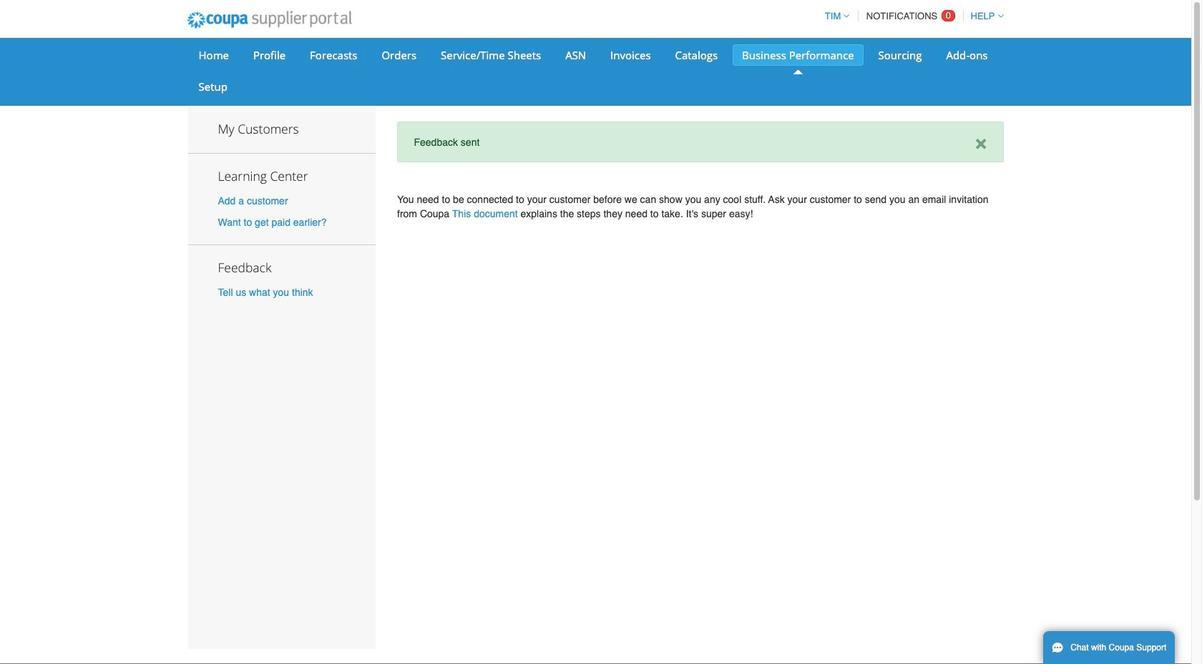 Task type: vqa. For each thing, say whether or not it's contained in the screenshot.
Coupa Supplier Portal image
yes



Task type: locate. For each thing, give the bounding box(es) containing it.
navigation
[[819, 2, 1004, 30]]

coupa supplier portal image
[[177, 2, 362, 38]]



